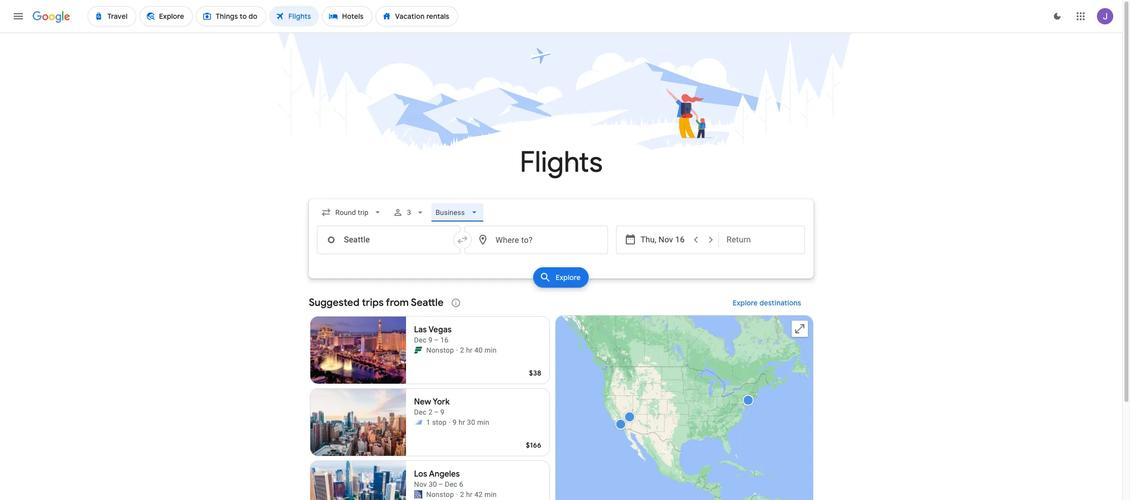 Task type: describe. For each thing, give the bounding box(es) containing it.
42
[[474, 491, 483, 499]]

suggested
[[309, 297, 360, 309]]

flights
[[520, 145, 603, 181]]

vegas
[[429, 325, 452, 335]]

york
[[433, 397, 450, 408]]

explore destinations button
[[721, 291, 814, 315]]

dec for new
[[414, 409, 427, 417]]

Departure text field
[[641, 226, 687, 254]]

united image
[[414, 491, 422, 499]]

destinations
[[760, 299, 801, 308]]

166 US dollars text field
[[526, 441, 541, 450]]

9 hr 30 min
[[453, 419, 489, 427]]

30
[[467, 419, 475, 427]]

min for york
[[477, 419, 489, 427]]

3 button
[[389, 200, 430, 225]]

dec for las
[[414, 336, 427, 344]]

 image for las vegas
[[456, 345, 458, 356]]

Flight search field
[[301, 199, 822, 291]]

40
[[474, 347, 483, 355]]

none text field inside flight search field
[[317, 226, 460, 254]]

9 – 16
[[428, 336, 449, 344]]

$38
[[529, 369, 541, 378]]

stop
[[432, 419, 447, 427]]

suggested trips from seattle
[[309, 297, 444, 309]]

frontier image
[[414, 347, 422, 355]]

hr for las vegas
[[466, 347, 473, 355]]

$166
[[526, 441, 541, 450]]

6
[[459, 481, 463, 489]]

1
[[426, 419, 430, 427]]

nov
[[414, 481, 427, 489]]

30 – dec
[[429, 481, 457, 489]]

nonstop for angeles
[[426, 491, 454, 499]]



Task type: locate. For each thing, give the bounding box(es) containing it.
main menu image
[[12, 10, 24, 22]]

min right 42
[[485, 491, 497, 499]]

3
[[407, 209, 411, 217]]

None text field
[[317, 226, 460, 254]]

explore inside "button"
[[556, 273, 581, 282]]

2 vertical spatial min
[[485, 491, 497, 499]]

2 – 9
[[428, 409, 444, 417]]

nonstop
[[426, 347, 454, 355], [426, 491, 454, 499]]

 image
[[456, 345, 458, 356], [449, 418, 451, 428], [456, 490, 458, 500]]

1 horizontal spatial explore
[[733, 299, 758, 308]]

 image down 30 – dec
[[456, 490, 458, 500]]

explore inside button
[[733, 299, 758, 308]]

2 vertical spatial  image
[[456, 490, 458, 500]]

2 vertical spatial hr
[[466, 491, 473, 499]]

min right 30
[[477, 419, 489, 427]]

explore button
[[533, 268, 589, 288]]

hr right 9
[[459, 419, 465, 427]]

dec
[[414, 336, 427, 344], [414, 409, 427, 417]]

0 vertical spatial nonstop
[[426, 347, 454, 355]]

hr left 40
[[466, 347, 473, 355]]

explore left destinations at the right
[[733, 299, 758, 308]]

 image left 9
[[449, 418, 451, 428]]

dec inside las vegas dec 9 – 16
[[414, 336, 427, 344]]

min for vegas
[[485, 347, 497, 355]]

seattle
[[411, 297, 444, 309]]

hr
[[466, 347, 473, 355], [459, 419, 465, 427], [466, 491, 473, 499]]

explore destinations
[[733, 299, 801, 308]]

hr left 42
[[466, 491, 473, 499]]

hr for new york
[[459, 419, 465, 427]]

2 down 6
[[460, 491, 464, 499]]

explore down where to? text box
[[556, 273, 581, 282]]

nonstop down 9 – 16
[[426, 347, 454, 355]]

2 2 from the top
[[460, 491, 464, 499]]

new york dec 2 – 9
[[414, 397, 450, 417]]

2 hr 42 min
[[460, 491, 497, 499]]

0 vertical spatial 2
[[460, 347, 464, 355]]

2 left 40
[[460, 347, 464, 355]]

new
[[414, 397, 431, 408]]

38 US dollars text field
[[529, 369, 541, 378]]

los angeles nov 30 – dec 6
[[414, 470, 463, 489]]

explore for explore
[[556, 273, 581, 282]]

min right 40
[[485, 347, 497, 355]]

from
[[386, 297, 409, 309]]

2 for las vegas
[[460, 347, 464, 355]]

dec up frontier and spirit icon
[[414, 409, 427, 417]]

trips
[[362, 297, 384, 309]]

0 vertical spatial explore
[[556, 273, 581, 282]]

2
[[460, 347, 464, 355], [460, 491, 464, 499]]

1 2 from the top
[[460, 347, 464, 355]]

9
[[453, 419, 457, 427]]

angeles
[[429, 470, 460, 480]]

1 dec from the top
[[414, 336, 427, 344]]

1 vertical spatial  image
[[449, 418, 451, 428]]

1 nonstop from the top
[[426, 347, 454, 355]]

2 hr 40 min
[[460, 347, 497, 355]]

2 dec from the top
[[414, 409, 427, 417]]

1 vertical spatial explore
[[733, 299, 758, 308]]

explore for explore destinations
[[733, 299, 758, 308]]

Return text field
[[727, 226, 797, 254]]

 image for los angeles
[[456, 490, 458, 500]]

1 vertical spatial nonstop
[[426, 491, 454, 499]]

min
[[485, 347, 497, 355], [477, 419, 489, 427], [485, 491, 497, 499]]

dec inside the new york dec 2 – 9
[[414, 409, 427, 417]]

frontier and spirit image
[[414, 419, 422, 427]]

2 for los angeles
[[460, 491, 464, 499]]

1 vertical spatial dec
[[414, 409, 427, 417]]

2 nonstop from the top
[[426, 491, 454, 499]]

min for angeles
[[485, 491, 497, 499]]

explore
[[556, 273, 581, 282], [733, 299, 758, 308]]

None field
[[317, 204, 387, 222], [432, 204, 483, 222], [317, 204, 387, 222], [432, 204, 483, 222]]

las
[[414, 325, 427, 335]]

 image left 2 hr 40 min
[[456, 345, 458, 356]]

1 vertical spatial 2
[[460, 491, 464, 499]]

0 vertical spatial min
[[485, 347, 497, 355]]

 image for new york
[[449, 418, 451, 428]]

suggested trips from seattle region
[[309, 291, 814, 501]]

las vegas dec 9 – 16
[[414, 325, 452, 344]]

1 vertical spatial min
[[477, 419, 489, 427]]

1 stop
[[426, 419, 447, 427]]

0 vertical spatial dec
[[414, 336, 427, 344]]

hr for los angeles
[[466, 491, 473, 499]]

los
[[414, 470, 427, 480]]

0 horizontal spatial explore
[[556, 273, 581, 282]]

1 vertical spatial hr
[[459, 419, 465, 427]]

change appearance image
[[1045, 4, 1070, 28]]

dec down las
[[414, 336, 427, 344]]

Where to? text field
[[465, 226, 608, 254]]

0 vertical spatial  image
[[456, 345, 458, 356]]

nonstop down 30 – dec
[[426, 491, 454, 499]]

0 vertical spatial hr
[[466, 347, 473, 355]]

nonstop for vegas
[[426, 347, 454, 355]]



Task type: vqa. For each thing, say whether or not it's contained in the screenshot.

no



